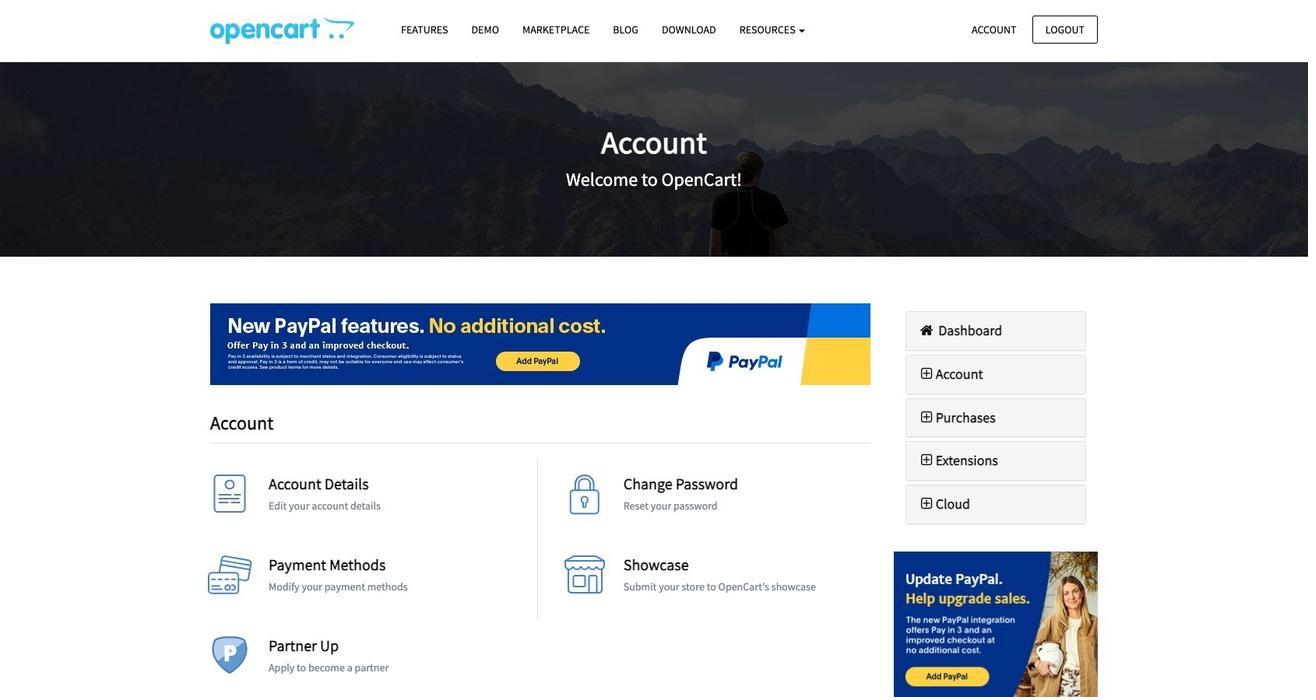 Task type: locate. For each thing, give the bounding box(es) containing it.
change password image
[[561, 475, 608, 521]]

plus square o image
[[918, 367, 936, 381], [918, 454, 936, 468]]

1 plus square o image from the top
[[918, 411, 936, 425]]

1 vertical spatial plus square o image
[[918, 454, 936, 468]]

0 horizontal spatial paypal image
[[210, 304, 870, 385]]

0 vertical spatial plus square o image
[[918, 367, 936, 381]]

plus square o image
[[918, 411, 936, 425], [918, 498, 936, 512]]

payment methods image
[[206, 556, 253, 602]]

2 plus square o image from the top
[[918, 498, 936, 512]]

2 plus square o image from the top
[[918, 454, 936, 468]]

apply to become a partner image
[[206, 637, 253, 683]]

1 vertical spatial plus square o image
[[918, 498, 936, 512]]

account image
[[206, 475, 253, 521]]

1 horizontal spatial paypal image
[[893, 552, 1098, 698]]

0 vertical spatial plus square o image
[[918, 411, 936, 425]]

paypal image
[[210, 304, 870, 385], [893, 552, 1098, 698]]



Task type: describe. For each thing, give the bounding box(es) containing it.
opencart - your account image
[[210, 16, 354, 44]]

showcase image
[[561, 556, 608, 602]]

home image
[[918, 324, 936, 338]]

1 plus square o image from the top
[[918, 367, 936, 381]]

0 vertical spatial paypal image
[[210, 304, 870, 385]]

1 vertical spatial paypal image
[[893, 552, 1098, 698]]



Task type: vqa. For each thing, say whether or not it's contained in the screenshot.
the top paypal image
yes



